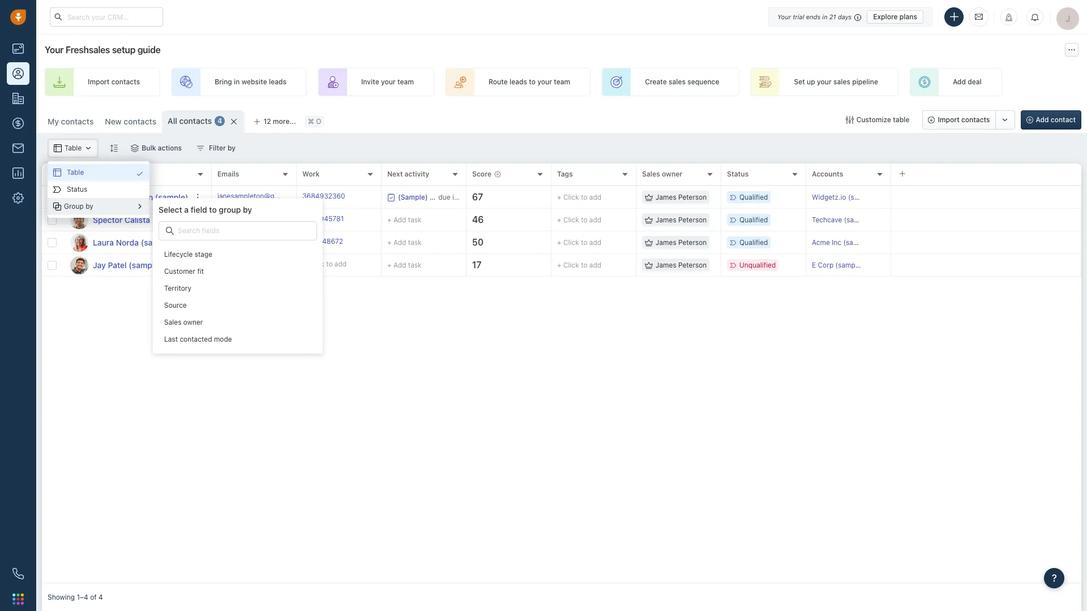 Task type: vqa. For each thing, say whether or not it's contained in the screenshot.
Details corresponding to See all details
no



Task type: describe. For each thing, give the bounding box(es) containing it.
status
[[67, 186, 87, 194]]

explore
[[874, 12, 898, 21]]

Search fields field
[[177, 226, 254, 237]]

explore plans link
[[868, 10, 924, 24]]

phone image
[[7, 563, 29, 586]]

2 vertical spatial container_wx8msf4aqz5i3rn1 image
[[166, 227, 174, 235]]

customer
[[164, 268, 196, 276]]

lifecycle
[[164, 251, 193, 259]]

container_wx8msf4aqz5i3rn1 image for table
[[136, 170, 144, 178]]

container_wx8msf4aqz5i3rn1 image for group by
[[53, 203, 61, 211]]

plans
[[900, 12, 918, 21]]

mode
[[214, 336, 232, 344]]

container_wx8msf4aqz5i3rn1 image for status
[[53, 186, 61, 194]]

container_wx8msf4aqz5i3rn1 image for table
[[53, 169, 61, 177]]

sales
[[164, 319, 182, 327]]

field
[[191, 205, 207, 215]]

territory
[[164, 285, 192, 293]]

select a field to group by
[[159, 205, 252, 215]]

Search your CRM... text field
[[50, 7, 163, 27]]

freshworks switcher image
[[12, 594, 24, 606]]

to
[[209, 205, 217, 215]]

send email image
[[976, 12, 984, 22]]

select
[[159, 205, 182, 215]]

1 horizontal spatial by
[[243, 205, 252, 215]]

select a field to group by menu
[[48, 161, 323, 354]]

fit
[[197, 268, 204, 276]]

explore plans
[[874, 12, 918, 21]]

lifecycle stage
[[164, 251, 213, 259]]



Task type: locate. For each thing, give the bounding box(es) containing it.
last contacted mode
[[164, 336, 232, 344]]

contacted
[[180, 336, 212, 344]]

3 container_wx8msf4aqz5i3rn1 image from the top
[[53, 203, 61, 211]]

container_wx8msf4aqz5i3rn1 image inside group by menu item
[[136, 203, 144, 211]]

1 vertical spatial container_wx8msf4aqz5i3rn1 image
[[136, 203, 144, 211]]

0 horizontal spatial by
[[86, 203, 93, 211]]

2 container_wx8msf4aqz5i3rn1 image from the top
[[53, 186, 61, 194]]

container_wx8msf4aqz5i3rn1 image down select
[[166, 227, 174, 235]]

customer fit
[[164, 268, 204, 276]]

container_wx8msf4aqz5i3rn1 image left select
[[136, 203, 144, 211]]

group
[[219, 205, 241, 215]]

last
[[164, 336, 178, 344]]

container_wx8msf4aqz5i3rn1 image left "group"
[[53, 203, 61, 211]]

container_wx8msf4aqz5i3rn1 image up group by menu item
[[136, 170, 144, 178]]

by right the group
[[243, 205, 252, 215]]

0 vertical spatial container_wx8msf4aqz5i3rn1 image
[[136, 170, 144, 178]]

shade muted image
[[852, 12, 862, 21]]

container_wx8msf4aqz5i3rn1 image left status
[[53, 186, 61, 194]]

table
[[67, 169, 84, 177]]

group by
[[64, 203, 93, 211]]

container_wx8msf4aqz5i3rn1 image for group by
[[136, 203, 144, 211]]

owner
[[183, 319, 203, 327]]

group by menu item
[[48, 198, 150, 215]]

1 vertical spatial container_wx8msf4aqz5i3rn1 image
[[53, 186, 61, 194]]

stage
[[195, 251, 213, 259]]

a
[[184, 205, 189, 215]]

by
[[86, 203, 93, 211], [243, 205, 252, 215]]

0 vertical spatial container_wx8msf4aqz5i3rn1 image
[[53, 169, 61, 177]]

container_wx8msf4aqz5i3rn1 image left table
[[53, 169, 61, 177]]

2 vertical spatial container_wx8msf4aqz5i3rn1 image
[[53, 203, 61, 211]]

source
[[164, 302, 187, 310]]

container_wx8msf4aqz5i3rn1 image inside group by menu item
[[53, 203, 61, 211]]

group
[[64, 203, 84, 211]]

sales owner
[[164, 319, 203, 327]]

container_wx8msf4aqz5i3rn1 image
[[136, 170, 144, 178], [136, 203, 144, 211], [166, 227, 174, 235]]

1 container_wx8msf4aqz5i3rn1 image from the top
[[53, 169, 61, 177]]

container_wx8msf4aqz5i3rn1 image
[[53, 169, 61, 177], [53, 186, 61, 194], [53, 203, 61, 211]]

by right "group"
[[86, 203, 93, 211]]

by inside menu item
[[86, 203, 93, 211]]



